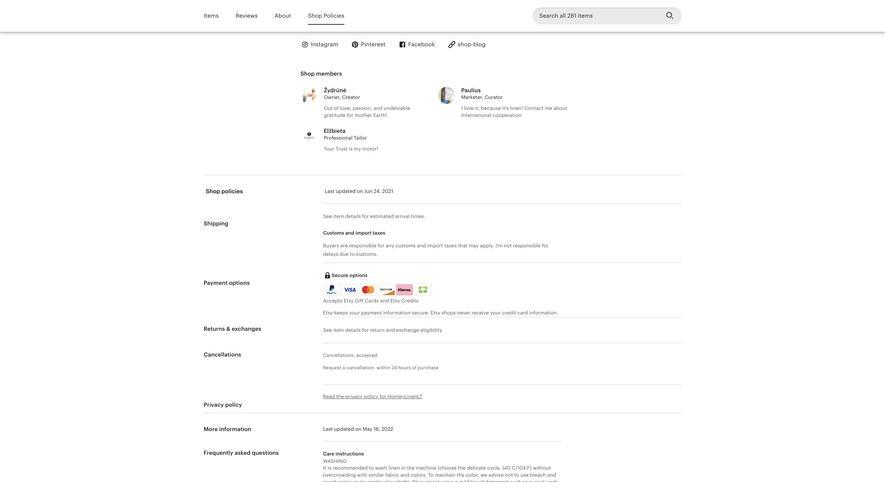 Task type: describe. For each thing, give the bounding box(es) containing it.
shop-
[[458, 41, 474, 48]]

for inside out of love, passion, and undeniable gratitude for mother earth!
[[347, 112, 354, 118]]

credits
[[402, 298, 419, 304]]

to up similar
[[369, 465, 374, 471]]

colors.
[[411, 472, 427, 478]]

using
[[441, 479, 454, 482]]

customs.
[[356, 251, 378, 257]]

your
[[324, 146, 335, 152]]

(40
[[503, 465, 511, 471]]

to up such
[[515, 472, 519, 478]]

shop members
[[301, 70, 342, 77]]

policies
[[222, 188, 243, 195]]

curator
[[485, 94, 503, 100]]

shop policies
[[308, 12, 345, 19]]

motor!
[[363, 146, 378, 152]]

about
[[275, 12, 291, 19]]

details for estimated
[[345, 214, 361, 219]]

giftcard image
[[417, 287, 429, 293]]

purchase
[[418, 365, 439, 370]]

on for may
[[356, 426, 362, 432]]

elžbieta professional tailor
[[324, 127, 367, 141]]

0 horizontal spatial import
[[356, 230, 372, 236]]

details for return
[[345, 327, 361, 333]]

with
[[357, 472, 367, 478]]

etsy down discover icon
[[391, 298, 400, 304]]

payment options
[[204, 280, 250, 286]]

and right return at the bottom
[[386, 327, 395, 333]]

instagram
[[311, 41, 338, 48]]

mastercard image
[[361, 285, 376, 294]]

card
[[518, 310, 528, 316]]

shop policies
[[206, 188, 243, 195]]

care
[[323, 451, 335, 457]]

žydrūnė owner, creator
[[324, 87, 360, 100]]

color,
[[466, 472, 479, 478]]

see item details for estimated arrival times.
[[323, 214, 426, 219]]

without
[[533, 465, 551, 471]]

never
[[457, 310, 471, 316]]

members
[[316, 70, 342, 77]]

facebook link
[[398, 40, 435, 49]]

last for last updated on jun 24, 2021
[[325, 188, 335, 194]]

žydrūnė
[[324, 87, 347, 94]]

2 your from the left
[[491, 310, 501, 316]]

love,
[[340, 105, 352, 111]]

and up the wash.
[[548, 472, 557, 478]]

1 horizontal spatial of
[[412, 365, 417, 370]]

instructions
[[336, 451, 364, 457]]

that
[[458, 243, 468, 248]]

customs
[[323, 230, 344, 236]]

machine
[[416, 465, 437, 471]]

of inside out of love, passion, and undeniable gratitude for mother earth!
[[334, 105, 339, 111]]

paypal image
[[324, 285, 339, 294]]

0 horizontal spatial policy
[[225, 402, 242, 408]]

and inside buyers are responsible for any customs and import taxes that may apply. i'm not responsible for delays due to customs.
[[417, 243, 426, 248]]

undeniable
[[384, 105, 411, 111]]

(choose
[[438, 465, 457, 471]]

shop for shop policies
[[206, 188, 220, 195]]

1 horizontal spatial a
[[455, 479, 458, 482]]

shop for shop members
[[301, 70, 315, 77]]

options for secure options
[[350, 272, 368, 278]]

0 vertical spatial taxes
[[373, 230, 386, 236]]

contact
[[525, 105, 544, 111]]

read
[[323, 394, 335, 399]]

earth!
[[374, 112, 387, 118]]

elžbieta
[[324, 127, 346, 134]]

etsy left 'gift'
[[344, 298, 354, 304]]

the inside read the privacy policy for homeylinenlt button
[[336, 394, 344, 399]]

items
[[204, 12, 219, 19]]

buyers are responsible for any customs and import taxes that may apply. i'm not responsible for delays due to customs.
[[323, 243, 549, 257]]

bleach
[[530, 472, 546, 478]]

washing
[[323, 458, 347, 464]]

taxes inside buyers are responsible for any customs and import taxes that may apply. i'm not responsible for delays due to customs.
[[445, 243, 457, 248]]

may
[[363, 426, 373, 432]]

tailor
[[354, 135, 367, 141]]

return
[[370, 327, 385, 333]]

read the privacy policy for homeylinenlt button
[[323, 393, 423, 400]]

policy inside button
[[364, 394, 379, 399]]

etsy left shops
[[431, 310, 441, 316]]

avoid
[[323, 479, 336, 482]]

klarna image
[[396, 284, 413, 295]]

1 responsible from the left
[[349, 243, 377, 248]]

wash
[[375, 465, 387, 471]]

sunlight.
[[390, 479, 411, 482]]

paulius marketer, curator
[[462, 87, 503, 100]]

shop for shop policies
[[308, 12, 322, 19]]

etsy left keeps at bottom
[[323, 310, 333, 316]]

see for see item details for estimated arrival times.
[[323, 214, 332, 219]]

recommended
[[333, 465, 368, 471]]

as
[[523, 479, 528, 482]]

keeps
[[334, 310, 348, 316]]

items link
[[204, 8, 219, 24]]

owner,
[[324, 94, 341, 100]]

overcrowding
[[323, 472, 356, 478]]

exchange
[[396, 327, 419, 333]]

eligibility.
[[421, 327, 443, 333]]

is inside "care instructions washing it is recommended to wash linen in the machine (choose the delicate cycle, (40 c/104 f) without overcrowding with similar fabric and colors. to maintain the color, we advise not to use bleach and avoid exposure to continual sunlight. we suggest using a mild liquid detergent such as a wool wash."
[[328, 465, 332, 471]]

because
[[481, 105, 501, 111]]

cards
[[365, 298, 379, 304]]

privacy
[[346, 394, 363, 399]]

0 horizontal spatial a
[[343, 365, 345, 370]]

exposure
[[337, 479, 359, 482]]

i'm
[[496, 243, 503, 248]]

exchanges
[[232, 326, 261, 332]]

not inside buyers are responsible for any customs and import taxes that may apply. i'm not responsible for delays due to customs.
[[504, 243, 512, 248]]

love
[[464, 105, 474, 111]]

delicate
[[467, 465, 486, 471]]

and down discover icon
[[380, 298, 389, 304]]

to inside buyers are responsible for any customs and import taxes that may apply. i'm not responsible for delays due to customs.
[[350, 251, 355, 257]]

delays
[[323, 251, 338, 257]]

fabric
[[386, 472, 399, 478]]

cooperation.
[[493, 112, 523, 118]]

18,
[[374, 426, 380, 432]]

etsy keeps your payment information secure. etsy shops never receive your credit card information.
[[323, 310, 558, 316]]



Task type: vqa. For each thing, say whether or not it's contained in the screenshot.
'Read the privacy policy for HomeyLinenLT'
yes



Task type: locate. For each thing, give the bounding box(es) containing it.
0 vertical spatial of
[[334, 105, 339, 111]]

secure
[[332, 272, 349, 278]]

privacy policy
[[204, 402, 242, 408]]

of up gratitude
[[334, 105, 339, 111]]

are
[[341, 243, 348, 248]]

gratitude
[[324, 112, 346, 118]]

0 vertical spatial shop
[[308, 12, 322, 19]]

2 see from the top
[[323, 327, 332, 333]]

see for see item details for return and exchange eligibility.
[[323, 327, 332, 333]]

shop left members
[[301, 70, 315, 77]]

2022
[[382, 426, 393, 432]]

times.
[[411, 214, 426, 219]]

shipping
[[204, 220, 228, 227]]

it,
[[475, 105, 480, 111]]

such
[[510, 479, 522, 482]]

1 horizontal spatial import
[[427, 243, 443, 248]]

and up are
[[346, 230, 355, 236]]

to
[[350, 251, 355, 257], [369, 465, 374, 471], [515, 472, 519, 478], [361, 479, 365, 482]]

request
[[323, 365, 341, 370]]

secure.
[[412, 310, 430, 316]]

we
[[481, 472, 488, 478]]

options up visa icon
[[350, 272, 368, 278]]

details
[[345, 214, 361, 219], [345, 327, 361, 333]]

shop-blog
[[458, 41, 486, 48]]

1 vertical spatial options
[[229, 280, 250, 286]]

maintain
[[435, 472, 456, 478]]

1 vertical spatial shop
[[301, 70, 315, 77]]

reviews link
[[236, 8, 258, 24]]

it's
[[503, 105, 509, 111]]

1 see from the top
[[323, 214, 332, 219]]

apply.
[[480, 243, 494, 248]]

estimated
[[370, 214, 394, 219]]

information right more
[[219, 426, 251, 433]]

1 horizontal spatial options
[[350, 272, 368, 278]]

0 vertical spatial information
[[383, 310, 411, 316]]

a right request
[[343, 365, 345, 370]]

marketer,
[[462, 94, 484, 100]]

0 horizontal spatial responsible
[[349, 243, 377, 248]]

2 responsible from the left
[[513, 243, 541, 248]]

responsible up customs.
[[349, 243, 377, 248]]

updated for may
[[334, 426, 354, 432]]

1 horizontal spatial your
[[491, 310, 501, 316]]

not right i'm
[[504, 243, 512, 248]]

1 vertical spatial import
[[427, 243, 443, 248]]

1 vertical spatial policy
[[225, 402, 242, 408]]

on for jun
[[357, 188, 363, 194]]

i love it, because it's linen! contact me about international cooperation.
[[462, 105, 568, 118]]

trust
[[336, 146, 348, 152]]

a left mild
[[455, 479, 458, 482]]

0 vertical spatial last
[[325, 188, 335, 194]]

0 vertical spatial is
[[349, 146, 353, 152]]

0 vertical spatial see
[[323, 214, 332, 219]]

1 vertical spatial is
[[328, 465, 332, 471]]

1 vertical spatial last
[[323, 426, 333, 432]]

updated for jun
[[336, 188, 356, 194]]

shop left policies
[[308, 12, 322, 19]]

a right as
[[529, 479, 532, 482]]

1 vertical spatial item
[[334, 327, 344, 333]]

0 vertical spatial updated
[[336, 188, 356, 194]]

details down keeps at bottom
[[345, 327, 361, 333]]

asked
[[235, 450, 251, 457]]

any
[[386, 243, 394, 248]]

2 details from the top
[[345, 327, 361, 333]]

mother
[[355, 112, 372, 118]]

visa image
[[344, 287, 356, 293]]

your down 'gift'
[[350, 310, 360, 316]]

to right due
[[350, 251, 355, 257]]

jun
[[364, 188, 373, 194]]

responsible right i'm
[[513, 243, 541, 248]]

2021
[[382, 188, 393, 194]]

on left 'may'
[[356, 426, 362, 432]]

import inside buyers are responsible for any customs and import taxes that may apply. i'm not responsible for delays due to customs.
[[427, 243, 443, 248]]

&
[[226, 326, 231, 332]]

the
[[336, 394, 344, 399], [407, 465, 415, 471], [458, 465, 466, 471], [457, 472, 465, 478]]

1 horizontal spatial responsible
[[513, 243, 541, 248]]

1 vertical spatial on
[[356, 426, 362, 432]]

creator
[[342, 94, 360, 100]]

1 vertical spatial not
[[505, 472, 513, 478]]

hours
[[398, 365, 411, 370]]

accepted
[[357, 353, 378, 358]]

1 vertical spatial updated
[[334, 426, 354, 432]]

shop
[[308, 12, 322, 19], [301, 70, 315, 77], [206, 188, 220, 195]]

and inside out of love, passion, and undeniable gratitude for mother earth!
[[374, 105, 383, 111]]

0 horizontal spatial taxes
[[373, 230, 386, 236]]

accepts
[[323, 298, 343, 304]]

information down credits
[[383, 310, 411, 316]]

item for see item details for estimated arrival times.
[[334, 214, 344, 219]]

0 vertical spatial not
[[504, 243, 512, 248]]

last for last updated on may 18, 2022
[[323, 426, 333, 432]]

linen!
[[510, 105, 523, 111]]

frequently
[[204, 450, 233, 457]]

options right 'payment'
[[229, 280, 250, 286]]

0 horizontal spatial of
[[334, 105, 339, 111]]

shop policies link
[[308, 8, 345, 24]]

on left jun
[[357, 188, 363, 194]]

similar
[[369, 472, 384, 478]]

0 vertical spatial policy
[[364, 394, 379, 399]]

out
[[324, 105, 333, 111]]

liquid
[[471, 479, 484, 482]]

1 vertical spatial of
[[412, 365, 417, 370]]

item up the 'customs'
[[334, 214, 344, 219]]

me
[[545, 105, 553, 111]]

1 horizontal spatial information
[[383, 310, 411, 316]]

shops
[[442, 310, 456, 316]]

customs
[[396, 243, 416, 248]]

0 vertical spatial import
[[356, 230, 372, 236]]

0 vertical spatial on
[[357, 188, 363, 194]]

out of love, passion, and undeniable gratitude for mother earth!
[[324, 105, 411, 118]]

to down with
[[361, 479, 365, 482]]

options
[[350, 272, 368, 278], [229, 280, 250, 286]]

1 vertical spatial taxes
[[445, 243, 457, 248]]

2 horizontal spatial a
[[529, 479, 532, 482]]

0 vertical spatial options
[[350, 272, 368, 278]]

not
[[504, 243, 512, 248], [505, 472, 513, 478]]

cancellations:
[[323, 353, 355, 358]]

2 item from the top
[[334, 327, 344, 333]]

import left that
[[427, 243, 443, 248]]

c/104
[[512, 465, 526, 471]]

0 horizontal spatial options
[[229, 280, 250, 286]]

item for see item details for return and exchange eligibility.
[[334, 327, 344, 333]]

is
[[349, 146, 353, 152], [328, 465, 332, 471]]

information
[[383, 310, 411, 316], [219, 426, 251, 433]]

and up earth!
[[374, 105, 383, 111]]

1 your from the left
[[350, 310, 360, 316]]

taxes left that
[[445, 243, 457, 248]]

a
[[343, 365, 345, 370], [455, 479, 458, 482], [529, 479, 532, 482]]

discover image
[[378, 286, 395, 296]]

0 vertical spatial item
[[334, 214, 344, 219]]

item
[[334, 214, 344, 219], [334, 327, 344, 333]]

0 horizontal spatial your
[[350, 310, 360, 316]]

not inside "care instructions washing it is recommended to wash linen in the machine (choose the delicate cycle, (40 c/104 f) without overcrowding with similar fabric and colors. to maintain the color, we advise not to use bleach and avoid exposure to continual sunlight. we suggest using a mild liquid detergent such as a wool wash."
[[505, 472, 513, 478]]

detergent
[[486, 479, 509, 482]]

1 vertical spatial see
[[323, 327, 332, 333]]

questions
[[252, 450, 279, 457]]

options for payment options
[[229, 280, 250, 286]]

suggest
[[421, 479, 440, 482]]

item down keeps at bottom
[[334, 327, 344, 333]]

f)
[[527, 465, 532, 471]]

1 horizontal spatial is
[[349, 146, 353, 152]]

wool
[[533, 479, 545, 482]]

updated left jun
[[336, 188, 356, 194]]

it
[[323, 465, 327, 471]]

24
[[392, 365, 397, 370]]

2 vertical spatial shop
[[206, 188, 220, 195]]

not down "(40"
[[505, 472, 513, 478]]

and right customs
[[417, 243, 426, 248]]

0 horizontal spatial information
[[219, 426, 251, 433]]

is right it
[[328, 465, 332, 471]]

continual
[[367, 479, 389, 482]]

1 details from the top
[[345, 214, 361, 219]]

import down see item details for estimated arrival times.
[[356, 230, 372, 236]]

more information
[[204, 426, 251, 433]]

taxes down estimated
[[373, 230, 386, 236]]

due
[[340, 251, 349, 257]]

1 horizontal spatial policy
[[364, 394, 379, 399]]

about
[[554, 105, 568, 111]]

and
[[374, 105, 383, 111], [346, 230, 355, 236], [417, 243, 426, 248], [380, 298, 389, 304], [386, 327, 395, 333], [401, 472, 410, 478], [548, 472, 557, 478]]

see up the 'customs'
[[323, 214, 332, 219]]

0 vertical spatial details
[[345, 214, 361, 219]]

1 horizontal spatial taxes
[[445, 243, 457, 248]]

request a cancellation: within 24 hours of purchase
[[323, 365, 439, 370]]

your left the credit
[[491, 310, 501, 316]]

1 vertical spatial details
[[345, 327, 361, 333]]

and down 'in'
[[401, 472, 410, 478]]

0 horizontal spatial is
[[328, 465, 332, 471]]

details up customs and import taxes at the top left of the page
[[345, 214, 361, 219]]

see up "cancellations:"
[[323, 327, 332, 333]]

buyers
[[323, 243, 339, 248]]

1 vertical spatial information
[[219, 426, 251, 433]]

payment
[[361, 310, 382, 316]]

is left my
[[349, 146, 353, 152]]

for inside button
[[380, 394, 386, 399]]

1 item from the top
[[334, 214, 344, 219]]

updated left 'may'
[[334, 426, 354, 432]]

instagram link
[[301, 40, 338, 49]]

care instructions washing it is recommended to wash linen in the machine (choose the delicate cycle, (40 c/104 f) without overcrowding with similar fabric and colors. to maintain the color, we advise not to use bleach and avoid exposure to continual sunlight. we suggest using a mild liquid detergent such as a wool wash.
[[323, 451, 560, 482]]

frequently asked questions
[[204, 450, 279, 457]]

secure options
[[332, 272, 368, 278]]

accepts etsy gift cards and etsy credits
[[323, 298, 419, 304]]

of right 'hours'
[[412, 365, 417, 370]]

Search all 281 items text field
[[533, 7, 661, 24]]

returns
[[204, 326, 225, 332]]

shop left 'policies'
[[206, 188, 220, 195]]



